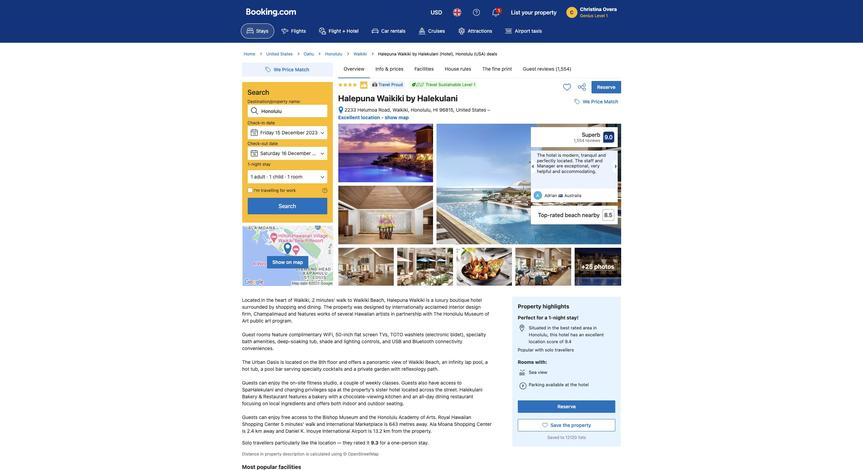 Task type: locate. For each thing, give the bounding box(es) containing it.
1 vertical spatial guest
[[242, 332, 255, 337]]

located
[[285, 359, 302, 365], [402, 387, 418, 393]]

check-in date
[[248, 120, 275, 125]]

0 horizontal spatial we price match
[[274, 67, 309, 72]]

honolulu, down situated
[[529, 332, 549, 337]]

1 adult · 1 child · 1 room button
[[248, 170, 327, 183]]

fitness
[[307, 380, 322, 386]]

1
[[498, 8, 500, 13], [606, 13, 608, 18], [474, 82, 475, 87], [251, 174, 253, 180], [269, 174, 272, 180], [287, 174, 290, 180]]

we price match button up superb
[[572, 96, 621, 108]]

on left 8th
[[303, 359, 309, 365]]

2 enjoy from the top
[[268, 414, 280, 420]]

1 horizontal spatial rated
[[550, 212, 564, 218]]

1 horizontal spatial walk
[[336, 297, 346, 303]]

1 horizontal spatial search
[[279, 203, 296, 209]]

1 horizontal spatial travel
[[426, 82, 437, 87]]

check- down friday
[[248, 141, 262, 146]]

the fine print link
[[477, 60, 518, 78]]

halepuna inside located in the heart of waikiki, 2 minutes' walk to waikiki beach, halepuna waikiki is a luxury boutique hotel surrounded by shopping and dining. the property was designed by internationally acclaimed interior design firm, champalimaud and features works of several hawaiian artists in partnership with the honolulu museum of art public art program. guest rooms feature complimentary wifi, 50-inch flat screen tvs, toto washlets (electronic bidet), specialty bath amenities, deep-soaking tub, shade and lighting controls, and usb and bluetooth connectivity conveniences. the urban oasis is located on the 8th floor and offers a panoramic view of waikiki beach, an infinity lap pool, a hot tub, a pool bar serving specialty cocktails and a private garden with reflexology path. guests can enjoy the on-site fitness studio, a couple of weekly classes. guests also have access to spahalekulani and charging privileges spa at the property's sister hotel located across the street. halekulani bakery & restaurant features a bakery with a chocolate-viewing kitchen and an all-day dining restaurant focusing on local ingredients and offers both indoor and outdoor seating. guests can enjoy free access to the bishop museum and the honolulu academy of arts. royal hawaiian shopping center 5 minutes' walk and international marketplace is 643 metres away. ala moana shopping center is 2.4 km away and daniel k. inouye international airport is 13.2 km from the property.
[[387, 297, 408, 303]]

check- for in
[[248, 120, 262, 125]]

to up inouye
[[308, 414, 313, 420]]

sea
[[529, 369, 537, 375]]

property down particularly
[[265, 451, 282, 457]]

waikiki up internationally
[[409, 297, 425, 303]]

2023 for friday 15 december 2023
[[306, 130, 318, 135]]

1 horizontal spatial we
[[583, 99, 590, 104]]

states inside 2233 helumoa road, waikiki, honolulu, hi 96815, united states – excellent location - show map
[[472, 107, 486, 113]]

1 vertical spatial we price match button
[[572, 96, 621, 108]]

the hotel is modern, tranquil and perfectly located. the staff and manager are exceptional, very helpful and accommodating.
[[537, 152, 606, 174]]

0 vertical spatial an
[[579, 332, 584, 337]]

0 vertical spatial reviews
[[538, 66, 554, 72]]

0 horizontal spatial offers
[[317, 400, 330, 406]]

0 vertical spatial 1-
[[248, 162, 251, 167]]

access right free
[[292, 414, 307, 420]]

2 can from the top
[[259, 414, 267, 420]]

solo
[[545, 347, 554, 352]]

price for the we price match dropdown button within the search section
[[282, 67, 294, 72]]

0 horizontal spatial travel
[[379, 82, 390, 87]]

beach, up path.
[[425, 359, 441, 365]]

1 enjoy from the top
[[268, 380, 280, 386]]

0 horizontal spatial shopping
[[242, 421, 263, 427]]

waikiki, inside located in the heart of waikiki, 2 minutes' walk to waikiki beach, halepuna waikiki is a luxury boutique hotel surrounded by shopping and dining. the property was designed by internationally acclaimed interior design firm, champalimaud and features works of several hawaiian artists in partnership with the honolulu museum of art public art program. guest rooms feature complimentary wifi, 50-inch flat screen tvs, toto washlets (electronic bidet), specialty bath amenities, deep-soaking tub, shade and lighting controls, and usb and bluetooth connectivity conveniences. the urban oasis is located on the 8th floor and offers a panoramic view of waikiki beach, an infinity lap pool, a hot tub, a pool bar serving specialty cocktails and a private garden with reflexology path. guests can enjoy the on-site fitness studio, a couple of weekly classes. guests also have access to spahalekulani and charging privileges spa at the property's sister hotel located across the street. halekulani bakery & restaurant features a bakery with a chocolate-viewing kitchen and an all-day dining restaurant focusing on local ingredients and offers both indoor and outdoor seating. guests can enjoy free access to the bishop museum and the honolulu academy of arts. royal hawaiian shopping center 5 minutes' walk and international marketplace is 643 metres away. ala moana shopping center is 2.4 km away and daniel k. inouye international airport is 13.2 km from the property.
[[294, 297, 311, 303]]

· right adult at the left of the page
[[267, 174, 268, 180]]

and up very
[[598, 152, 606, 158]]

1 horizontal spatial night
[[553, 315, 566, 320]]

at right spa
[[337, 387, 342, 393]]

2 vertical spatial halepuna
[[387, 297, 408, 303]]

flights
[[291, 28, 306, 34]]

match for the we price match dropdown button within the search section
[[295, 67, 309, 72]]

0 vertical spatial check-
[[248, 120, 262, 125]]

waikiki
[[353, 51, 367, 57], [398, 51, 411, 57], [377, 93, 404, 103], [353, 297, 369, 303], [409, 297, 425, 303], [409, 359, 424, 365]]

1 vertical spatial check-
[[248, 141, 262, 146]]

specialty down 8th
[[302, 366, 322, 372]]

destination/property name:
[[248, 99, 301, 104]]

travellers down the 9.4
[[555, 347, 574, 352]]

prices
[[390, 66, 404, 72]]

halepuna up "2233"
[[338, 93, 375, 103]]

located.
[[557, 158, 574, 163]]

km right 13.2 in the left bottom of the page
[[384, 428, 390, 434]]

& inside located in the heart of waikiki, 2 minutes' walk to waikiki beach, halepuna waikiki is a luxury boutique hotel surrounded by shopping and dining. the property was designed by internationally acclaimed interior design firm, champalimaud and features works of several hawaiian artists in partnership with the honolulu museum of art public art program. guest rooms feature complimentary wifi, 50-inch flat screen tvs, toto washlets (electronic bidet), specialty bath amenities, deep-soaking tub, shade and lighting controls, and usb and bluetooth connectivity conveniences. the urban oasis is located on the 8th floor and offers a panoramic view of waikiki beach, an infinity lap pool, a hot tub, a pool bar serving specialty cocktails and a private garden with reflexology path. guests can enjoy the on-site fitness studio, a couple of weekly classes. guests also have access to spahalekulani and charging privileges spa at the property's sister hotel located across the street. halekulani bakery & restaurant features a bakery with a chocolate-viewing kitchen and an all-day dining restaurant focusing on local ingredients and offers both indoor and outdoor seating. guests can enjoy free access to the bishop museum and the honolulu academy of arts. royal hawaiian shopping center 5 minutes' walk and international marketplace is 643 metres away. ala moana shopping center is 2.4 km away and daniel k. inouye international airport is 13.2 km from the property.
[[259, 394, 262, 399]]

saturday
[[260, 150, 280, 156]]

name:
[[289, 99, 301, 104]]

away
[[263, 428, 275, 434]]

for left work
[[280, 188, 285, 193]]

0 horizontal spatial &
[[259, 394, 262, 399]]

halepuna up internationally
[[387, 297, 408, 303]]

hotel up design
[[471, 297, 482, 303]]

australia
[[564, 193, 581, 198]]

and down 50-
[[334, 338, 343, 344]]

art
[[265, 318, 271, 324]]

access up street. at the bottom of page
[[440, 380, 456, 386]]

1- down highlights
[[549, 315, 553, 320]]

property inside located in the heart of waikiki, 2 minutes' walk to waikiki beach, halepuna waikiki is a luxury boutique hotel surrounded by shopping and dining. the property was designed by internationally acclaimed interior design firm, champalimaud and features works of several hawaiian artists in partnership with the honolulu museum of art public art program. guest rooms feature complimentary wifi, 50-inch flat screen tvs, toto washlets (electronic bidet), specialty bath amenities, deep-soaking tub, shade and lighting controls, and usb and bluetooth connectivity conveniences. the urban oasis is located on the 8th floor and offers a panoramic view of waikiki beach, an infinity lap pool, a hot tub, a pool bar serving specialty cocktails and a private garden with reflexology path. guests can enjoy the on-site fitness studio, a couple of weekly classes. guests also have access to spahalekulani and charging privileges spa at the property's sister hotel located across the street. halekulani bakery & restaurant features a bakery with a chocolate-viewing kitchen and an all-day dining restaurant focusing on local ingredients and offers both indoor and outdoor seating. guests can enjoy free access to the bishop museum and the honolulu academy of arts. royal hawaiian shopping center 5 minutes' walk and international marketplace is 643 metres away. ala moana shopping center is 2.4 km away and daniel k. inouye international airport is 13.2 km from the property.
[[333, 304, 352, 310]]

if you select this option, we'll show you popular business travel features like breakfast, wifi and free parking. image
[[322, 188, 327, 193]]

location left — at bottom left
[[318, 440, 336, 446]]

and up couple
[[344, 366, 352, 372]]

2 horizontal spatial for
[[537, 315, 543, 320]]

focusing
[[242, 400, 261, 406]]

cocktails
[[323, 366, 343, 372]]

december for 16
[[288, 150, 311, 156]]

0 vertical spatial night
[[251, 162, 261, 167]]

0 horizontal spatial reserve
[[558, 404, 576, 410]]

643
[[389, 421, 398, 427]]

calculated
[[310, 451, 330, 457]]

1 vertical spatial we
[[583, 99, 590, 104]]

is up the are
[[558, 152, 561, 158]]

access
[[440, 380, 456, 386], [292, 414, 307, 420]]

saved
[[547, 435, 559, 440]]

honolulu,
[[411, 107, 432, 113], [529, 332, 549, 337]]

on right show
[[286, 259, 292, 265]]

by up artists
[[386, 304, 391, 310]]

next image
[[615, 164, 619, 169]]

1- left stay
[[248, 162, 251, 167]]

excellent location - show map button
[[338, 114, 409, 120]]

check- for out
[[248, 141, 262, 146]]

for up situated
[[537, 315, 543, 320]]

shopping
[[276, 304, 296, 310]]

0 vertical spatial hawaiian
[[355, 311, 375, 317]]

property
[[518, 303, 541, 309]]

waikiki, down halepuna waikiki by halekulani on the top of the page
[[393, 107, 410, 113]]

we for the we price match dropdown button within the search section
[[274, 67, 281, 72]]

perfect
[[518, 315, 535, 320]]

hotel right available
[[578, 382, 589, 387]]

travel for travel proud
[[379, 82, 390, 87]]

lists
[[578, 435, 586, 440]]

spahalekulani
[[242, 387, 274, 393]]

0 horizontal spatial access
[[292, 414, 307, 420]]

price inside search section
[[282, 67, 294, 72]]

1 horizontal spatial view
[[538, 369, 547, 375]]

1 vertical spatial december
[[288, 150, 311, 156]]

waikiki, inside 2233 helumoa road, waikiki, honolulu, hi 96815, united states – excellent location - show map
[[393, 107, 410, 113]]

1 vertical spatial price
[[591, 99, 603, 104]]

2 vertical spatial halekulani
[[460, 387, 483, 393]]

0 vertical spatial united
[[266, 51, 279, 57]]

0 vertical spatial enjoy
[[268, 380, 280, 386]]

hotel down best
[[559, 332, 569, 337]]

the down metres
[[403, 428, 410, 434]]

halekulani up restaurant
[[460, 387, 483, 393]]

hotel inside situated in the best rated area in honolulu, this hotel has an excellent location score of 9.4
[[559, 332, 569, 337]]

0 horizontal spatial ·
[[267, 174, 268, 180]]

1 vertical spatial we price match
[[583, 99, 618, 104]]

2 check- from the top
[[248, 141, 262, 146]]

property for save the property
[[571, 422, 591, 428]]

heart
[[275, 297, 287, 303]]

honolulu up 643
[[378, 414, 397, 420]]

halepuna
[[378, 51, 396, 57], [338, 93, 375, 103], [387, 297, 408, 303]]

0 vertical spatial waikiki,
[[393, 107, 410, 113]]

0 vertical spatial reserve
[[597, 84, 616, 90]]

perfectly
[[537, 158, 556, 163]]

search inside search button
[[279, 203, 296, 209]]

chocolate-
[[343, 394, 367, 399]]

0 horizontal spatial located
[[285, 359, 302, 365]]

for inside search section
[[280, 188, 285, 193]]

in up friday
[[262, 120, 265, 125]]

shopping right moana
[[454, 421, 475, 427]]

seating.
[[386, 400, 404, 406]]

1 horizontal spatial on
[[286, 259, 292, 265]]

offers up private
[[348, 359, 361, 365]]

rated superb element
[[534, 131, 600, 139]]

halepuna for halepuna waikiki by halekulani (hotel), honolulu (usa) deals
[[378, 51, 396, 57]]

1 horizontal spatial match
[[604, 99, 618, 104]]

offers
[[348, 359, 361, 365], [317, 400, 330, 406]]

boutique
[[450, 297, 469, 303]]

bath
[[242, 338, 252, 344]]

0 vertical spatial location
[[361, 114, 380, 120]]

1 horizontal spatial united
[[456, 107, 471, 113]]

1 horizontal spatial reviews
[[586, 138, 600, 143]]

2023
[[306, 130, 318, 135], [312, 150, 324, 156]]

1 vertical spatial match
[[604, 99, 618, 104]]

1 vertical spatial date
[[269, 141, 278, 146]]

map inside 2233 helumoa road, waikiki, honolulu, hi 96815, united states – excellent location - show map
[[399, 114, 409, 120]]

2
[[312, 297, 315, 303]]

bakery
[[312, 394, 327, 399]]

an left all- in the left of the page
[[412, 394, 418, 399]]

15 right friday
[[275, 130, 280, 135]]

arts.
[[426, 414, 437, 420]]

we inside search section
[[274, 67, 281, 72]]

1 horizontal spatial access
[[440, 380, 456, 386]]

0 horizontal spatial km
[[255, 428, 262, 434]]

(hotel),
[[440, 51, 454, 57]]

the up dining
[[435, 387, 443, 393]]

1 vertical spatial reserve
[[558, 404, 576, 410]]

match for right the we price match dropdown button
[[604, 99, 618, 104]]

hawaiian right royal
[[451, 414, 471, 420]]

date right out on the left top of page
[[269, 141, 278, 146]]

0 horizontal spatial we
[[274, 67, 281, 72]]

property up lists
[[571, 422, 591, 428]]

·
[[267, 174, 268, 180], [285, 174, 286, 180]]

usd
[[431, 9, 442, 16]]

outdoor
[[368, 400, 385, 406]]

match inside search section
[[295, 67, 309, 72]]

1 horizontal spatial 16
[[281, 150, 287, 156]]

1 vertical spatial halepuna
[[338, 93, 375, 103]]

0 vertical spatial states
[[280, 51, 293, 57]]

particularly
[[275, 440, 300, 446]]

museum down design
[[464, 311, 484, 317]]

2 travel from the left
[[379, 82, 390, 87]]

0 horizontal spatial price
[[282, 67, 294, 72]]

1 horizontal spatial honolulu,
[[529, 332, 549, 337]]

2 · from the left
[[285, 174, 286, 180]]

valign  initial image
[[360, 81, 368, 89]]

an inside situated in the best rated area in honolulu, this hotel has an excellent location score of 9.4
[[579, 332, 584, 337]]

1 vertical spatial can
[[259, 414, 267, 420]]

away.
[[416, 421, 428, 427]]

1 vertical spatial states
[[472, 107, 486, 113]]

0 vertical spatial date
[[266, 120, 275, 125]]

rooms
[[518, 359, 534, 365]]

1 vertical spatial rated
[[571, 325, 582, 330]]

toto
[[390, 332, 403, 337]]

1 button
[[488, 4, 504, 21]]

0 vertical spatial level
[[595, 13, 605, 18]]

located up serving
[[285, 359, 302, 365]]

1 travel from the left
[[426, 82, 437, 87]]

and up inouye
[[317, 421, 325, 427]]

view right panoramic
[[391, 359, 401, 365]]

using
[[331, 451, 342, 457]]

on
[[286, 259, 292, 265], [303, 359, 309, 365], [262, 400, 268, 406]]

1 vertical spatial waikiki,
[[294, 297, 311, 303]]

+25
[[581, 263, 593, 270]]

and right "kitchen"
[[403, 394, 411, 399]]

firm,
[[242, 311, 252, 317]]

saturday 16 december 2023
[[260, 150, 324, 156]]

in inside search section
[[262, 120, 265, 125]]

is up bar
[[280, 359, 284, 365]]

1 horizontal spatial museum
[[464, 311, 484, 317]]

0 horizontal spatial on
[[262, 400, 268, 406]]

1 vertical spatial united
[[456, 107, 471, 113]]

to
[[348, 297, 352, 303], [457, 380, 462, 386], [308, 414, 313, 420], [561, 435, 564, 440]]

to left 12120 on the right bottom
[[561, 435, 564, 440]]

16 right saturday
[[281, 150, 287, 156]]

0 horizontal spatial honolulu,
[[411, 107, 432, 113]]

0 horizontal spatial airport
[[352, 428, 367, 434]]

in up excellent
[[593, 325, 597, 330]]

beach, up designed
[[370, 297, 386, 303]]

2233
[[345, 107, 356, 113]]

0 vertical spatial map
[[399, 114, 409, 120]]

night
[[251, 162, 261, 167], [553, 315, 566, 320]]

the up manager
[[537, 152, 545, 158]]

december for 15
[[282, 130, 305, 135]]

1 horizontal spatial 1-
[[549, 315, 553, 320]]

available
[[546, 382, 564, 387]]

bar
[[276, 366, 283, 372]]

0 horizontal spatial map
[[293, 259, 303, 265]]

rated inside top-rated beach nearby element
[[550, 212, 564, 218]]

from
[[392, 428, 402, 434]]

location up the "popular with solo travellers"
[[529, 339, 545, 344]]

2 vertical spatial on
[[262, 400, 268, 406]]

1 check- from the top
[[248, 120, 262, 125]]

reviews inside "guest reviews (1,554)" link
[[538, 66, 554, 72]]

privileges
[[305, 387, 327, 393]]

the left 8th
[[310, 359, 317, 365]]

1 vertical spatial honolulu,
[[529, 332, 549, 337]]

1 horizontal spatial guest
[[523, 66, 536, 72]]

daniel
[[285, 428, 299, 434]]

hawaiian down 'was'
[[355, 311, 375, 317]]

interior
[[449, 304, 465, 310]]

minutes' up daniel
[[285, 421, 304, 427]]

and down bakery
[[307, 400, 315, 406]]

check- up friday
[[248, 120, 262, 125]]

0 horizontal spatial for
[[280, 188, 285, 193]]

sustainable
[[438, 82, 461, 87]]

property.
[[412, 428, 432, 434]]

united right 'home'
[[266, 51, 279, 57]]

property inside dropdown button
[[571, 422, 591, 428]]

map
[[399, 114, 409, 120], [293, 259, 303, 265]]

enjoy up restaurant
[[268, 380, 280, 386]]

garden
[[374, 366, 390, 372]]

at inside located in the heart of waikiki, 2 minutes' walk to waikiki beach, halepuna waikiki is a luxury boutique hotel surrounded by shopping and dining. the property was designed by internationally acclaimed interior design firm, champalimaud and features works of several hawaiian artists in partnership with the honolulu museum of art public art program. guest rooms feature complimentary wifi, 50-inch flat screen tvs, toto washlets (electronic bidet), specialty bath amenities, deep-soaking tub, shade and lighting controls, and usb and bluetooth connectivity conveniences. the urban oasis is located on the 8th floor and offers a panoramic view of waikiki beach, an infinity lap pool, a hot tub, a pool bar serving specialty cocktails and a private garden with reflexology path. guests can enjoy the on-site fitness studio, a couple of weekly classes. guests also have access to spahalekulani and charging privileges spa at the property's sister hotel located across the street. halekulani bakery & restaurant features a bakery with a chocolate-viewing kitchen and an all-day dining restaurant focusing on local ingredients and offers both indoor and outdoor seating. guests can enjoy free access to the bishop museum and the honolulu academy of arts. royal hawaiian shopping center 5 minutes' walk and international marketplace is 643 metres away. ala moana shopping center is 2.4 km away and daniel k. inouye international airport is 13.2 km from the property.
[[337, 387, 342, 393]]

the up hot
[[242, 359, 251, 365]]

person
[[402, 440, 417, 446]]

rated
[[550, 212, 564, 218], [571, 325, 582, 330], [354, 440, 365, 446]]

a left private
[[354, 366, 356, 372]]

december down "friday 15 december 2023"
[[288, 150, 311, 156]]

1- inside search section
[[248, 162, 251, 167]]

have
[[429, 380, 439, 386]]

airport down marketplace
[[352, 428, 367, 434]]

1 vertical spatial location
[[529, 339, 545, 344]]

travellers down away
[[253, 440, 274, 446]]

the inside situated in the best rated area in honolulu, this hotel has an excellent location score of 9.4
[[552, 325, 559, 330]]

rules
[[460, 66, 471, 72]]

oahu
[[304, 51, 314, 57]]

excellent
[[585, 332, 604, 337]]

0 horizontal spatial an
[[412, 394, 418, 399]]

–
[[488, 107, 490, 113]]

in for situated in the best rated area in honolulu, this hotel has an excellent location score of 9.4
[[548, 325, 551, 330]]

a
[[431, 297, 434, 303], [545, 315, 547, 320], [363, 359, 365, 365], [485, 359, 488, 365], [261, 366, 263, 372], [354, 366, 356, 372], [340, 380, 342, 386], [308, 394, 311, 399], [339, 394, 342, 399], [387, 440, 390, 446]]

1 vertical spatial search
[[279, 203, 296, 209]]

1 horizontal spatial center
[[477, 421, 492, 427]]

photos
[[594, 263, 614, 270]]

& right info
[[385, 66, 389, 72]]

manager
[[537, 163, 555, 169]]

shopping
[[242, 421, 263, 427], [454, 421, 475, 427]]

tub, down complimentary at the left bottom of page
[[309, 338, 318, 344]]

to up several
[[348, 297, 352, 303]]

1 vertical spatial airport
[[352, 428, 367, 434]]

rated left 'it'
[[354, 440, 365, 446]]

superb 1,554 reviews
[[574, 132, 600, 143]]

out
[[262, 141, 268, 146]]

screen
[[363, 332, 378, 337]]

1 horizontal spatial level
[[595, 13, 605, 18]]

travel proud
[[379, 82, 403, 87]]

at
[[565, 382, 569, 387], [337, 387, 342, 393]]

0 horizontal spatial hawaiian
[[355, 311, 375, 317]]

the right like
[[310, 440, 317, 446]]

united right '96815,'
[[456, 107, 471, 113]]

0 vertical spatial view
[[391, 359, 401, 365]]

if you select this option, we'll show you popular business travel features like breakfast, wifi and free parking. image
[[322, 188, 327, 193]]

property right your
[[535, 9, 557, 16]]

specialty right the bidet),
[[466, 332, 486, 337]]

1 vertical spatial an
[[442, 359, 447, 365]]

1 center from the left
[[265, 421, 280, 427]]

property for list your property
[[535, 9, 557, 16]]

0 vertical spatial we
[[274, 67, 281, 72]]

1 vertical spatial international
[[322, 428, 350, 434]]

with down spa
[[329, 394, 338, 399]]

c
[[570, 9, 574, 15]]

0 vertical spatial beach,
[[370, 297, 386, 303]]

1 vertical spatial hawaiian
[[451, 414, 471, 420]]

states left –
[[472, 107, 486, 113]]

halepuna for halepuna waikiki by halekulani
[[338, 93, 375, 103]]

location down helumoa
[[361, 114, 380, 120]]



Task type: vqa. For each thing, say whether or not it's contained in the screenshot.
the left Price
yes



Task type: describe. For each thing, give the bounding box(es) containing it.
honolulu down flight
[[325, 51, 342, 57]]

and down 'washlets'
[[403, 338, 411, 344]]

1 horizontal spatial hawaiian
[[451, 414, 471, 420]]

your
[[522, 9, 533, 16]]

12120
[[566, 435, 577, 440]]

flights link
[[276, 23, 312, 39]]

the right available
[[570, 382, 577, 387]]

halepuna waikiki by halekulani (hotel), honolulu (usa) deals link
[[378, 51, 497, 57]]

travel sustainable level 1
[[426, 82, 475, 87]]

united inside 2233 helumoa road, waikiki, honolulu, hi 96815, united states – excellent location - show map
[[456, 107, 471, 113]]

located
[[242, 297, 260, 303]]

honolulu, inside situated in the best rated area in honolulu, this hotel has an excellent location score of 9.4
[[529, 332, 549, 337]]

guests up 2.4
[[242, 414, 258, 420]]

the left heart
[[266, 297, 274, 303]]

exceptional,
[[564, 163, 590, 169]]

0 vertical spatial features
[[298, 311, 316, 317]]

info & prices link
[[370, 60, 409, 78]]

marketplace
[[355, 421, 383, 427]]

hot
[[242, 366, 249, 372]]

1 vertical spatial level
[[462, 82, 472, 87]]

shade
[[319, 338, 333, 344]]

in for check-in date
[[262, 120, 265, 125]]

flat
[[354, 332, 362, 337]]

in for located in the heart of waikiki, 2 minutes' walk to waikiki beach, halepuna waikiki is a luxury boutique hotel surrounded by shopping and dining. the property was designed by internationally acclaimed interior design firm, champalimaud and features works of several hawaiian artists in partnership with the honolulu museum of art public art program. guest rooms feature complimentary wifi, 50-inch flat screen tvs, toto washlets (electronic bidet), specialty bath amenities, deep-soaking tub, shade and lighting controls, and usb and bluetooth connectivity conveniences. the urban oasis is located on the 8th floor and offers a panoramic view of waikiki beach, an infinity lap pool, a hot tub, a pool bar serving specialty cocktails and a private garden with reflexology path. guests can enjoy the on-site fitness studio, a couple of weekly classes. guests also have access to spahalekulani and charging privileges spa at the property's sister hotel located across the street. halekulani bakery & restaurant features a bakery with a chocolate-viewing kitchen and an all-day dining restaurant focusing on local ingredients and offers both indoor and outdoor seating. guests can enjoy free access to the bishop museum and the honolulu academy of arts. royal hawaiian shopping center 5 minutes' walk and international marketplace is 643 metres away. ala moana shopping center is 2.4 km away and daniel k. inouye international airport is 13.2 km from the property.
[[261, 297, 265, 303]]

(electronic
[[425, 332, 449, 337]]

2 center from the left
[[477, 421, 492, 427]]

0 vertical spatial reserve button
[[592, 81, 621, 93]]

+25 photos link
[[575, 248, 621, 286]]

location inside situated in the best rated area in honolulu, this hotel has an excellent location score of 9.4
[[529, 339, 545, 344]]

1 · from the left
[[267, 174, 268, 180]]

scored 9 element
[[603, 132, 614, 143]]

map inside search section
[[293, 259, 303, 265]]

serving
[[284, 366, 301, 372]]

waikiki up road,
[[377, 93, 404, 103]]

honolulu, inside 2233 helumoa road, waikiki, honolulu, hi 96815, united states – excellent location - show map
[[411, 107, 432, 113]]

1 horizontal spatial reserve
[[597, 84, 616, 90]]

and right floor
[[339, 359, 347, 365]]

popular
[[518, 347, 534, 352]]

champalimaud
[[254, 311, 287, 317]]

weekly
[[366, 380, 381, 386]]

a left 'one-'
[[387, 440, 390, 446]]

booking.com image
[[246, 8, 296, 17]]

hotel inside the hotel is modern, tranquil and perfectly located. the staff and manager are exceptional, very helpful and accommodating.
[[546, 152, 557, 158]]

2 vertical spatial rated
[[354, 440, 365, 446]]

0 horizontal spatial tub,
[[251, 366, 259, 372]]

by up champalimaud
[[269, 304, 274, 310]]

1 down house rules link at the top of the page
[[474, 82, 475, 87]]

waikiki up prices
[[398, 51, 411, 57]]

with:
[[535, 359, 547, 365]]

0 vertical spatial walk
[[336, 297, 346, 303]]

by up facilities at the top of the page
[[412, 51, 417, 57]]

view inside located in the heart of waikiki, 2 minutes' walk to waikiki beach, halepuna waikiki is a luxury boutique hotel surrounded by shopping and dining. the property was designed by internationally acclaimed interior design firm, champalimaud and features works of several hawaiian artists in partnership with the honolulu museum of art public art program. guest rooms feature complimentary wifi, 50-inch flat screen tvs, toto washlets (electronic bidet), specialty bath amenities, deep-soaking tub, shade and lighting controls, and usb and bluetooth connectivity conveniences. the urban oasis is located on the 8th floor and offers a panoramic view of waikiki beach, an infinity lap pool, a hot tub, a pool bar serving specialty cocktails and a private garden with reflexology path. guests can enjoy the on-site fitness studio, a couple of weekly classes. guests also have access to spahalekulani and charging privileges spa at the property's sister hotel located across the street. halekulani bakery & restaurant features a bakery with a chocolate-viewing kitchen and an all-day dining restaurant focusing on local ingredients and offers both indoor and outdoor seating. guests can enjoy free access to the bishop museum and the honolulu academy of arts. royal hawaiian shopping center 5 minutes' walk and international marketplace is 643 metres away. ala moana shopping center is 2.4 km away and daniel k. inouye international airport is 13.2 km from the property.
[[391, 359, 401, 365]]

the left the fine
[[482, 66, 491, 72]]

and down the tvs,
[[382, 338, 391, 344]]

guest inside located in the heart of waikiki, 2 minutes' walk to waikiki beach, halepuna waikiki is a luxury boutique hotel surrounded by shopping and dining. the property was designed by internationally acclaimed interior design firm, champalimaud and features works of several hawaiian artists in partnership with the honolulu museum of art public art program. guest rooms feature complimentary wifi, 50-inch flat screen tvs, toto washlets (electronic bidet), specialty bath amenities, deep-soaking tub, shade and lighting controls, and usb and bluetooth connectivity conveniences. the urban oasis is located on the 8th floor and offers a panoramic view of waikiki beach, an infinity lap pool, a hot tub, a pool bar serving specialty cocktails and a private garden with reflexology path. guests can enjoy the on-site fitness studio, a couple of weekly classes. guests also have access to spahalekulani and charging privileges spa at the property's sister hotel located across the street. halekulani bakery & restaurant features a bakery with a chocolate-viewing kitchen and an all-day dining restaurant focusing on local ingredients and offers both indoor and outdoor seating. guests can enjoy free access to the bishop museum and the honolulu academy of arts. royal hawaiian shopping center 5 minutes' walk and international marketplace is 643 metres away. ala moana shopping center is 2.4 km away and daniel k. inouye international airport is 13.2 km from the property.
[[242, 332, 255, 337]]

0 vertical spatial museum
[[464, 311, 484, 317]]

was
[[354, 304, 362, 310]]

date for check-out date
[[269, 141, 278, 146]]

the left staff at the right top of page
[[575, 158, 583, 163]]

a down property highlights
[[545, 315, 547, 320]]

on inside search section
[[286, 259, 292, 265]]

perfect for a 1-night stay!
[[518, 315, 579, 320]]

0 horizontal spatial states
[[280, 51, 293, 57]]

hotel up "kitchen"
[[389, 387, 400, 393]]

works
[[317, 311, 330, 317]]

surrounded
[[242, 304, 268, 310]]

1 horizontal spatial 15
[[275, 130, 280, 135]]

guests left also
[[401, 380, 417, 386]]

honolulu up rules
[[456, 51, 473, 57]]

airport inside located in the heart of waikiki, 2 minutes' walk to waikiki beach, halepuna waikiki is a luxury boutique hotel surrounded by shopping and dining. the property was designed by internationally acclaimed interior design firm, champalimaud and features works of several hawaiian artists in partnership with the honolulu museum of art public art program. guest rooms feature complimentary wifi, 50-inch flat screen tvs, toto washlets (electronic bidet), specialty bath amenities, deep-soaking tub, shade and lighting controls, and usb and bluetooth connectivity conveniences. the urban oasis is located on the 8th floor and offers a panoramic view of waikiki beach, an infinity lap pool, a hot tub, a pool bar serving specialty cocktails and a private garden with reflexology path. guests can enjoy the on-site fitness studio, a couple of weekly classes. guests also have access to spahalekulani and charging privileges spa at the property's sister hotel located across the street. halekulani bakery & restaurant features a bakery with a chocolate-viewing kitchen and an all-day dining restaurant focusing on local ingredients and offers both indoor and outdoor seating. guests can enjoy free access to the bishop museum and the honolulu academy of arts. royal hawaiian shopping center 5 minutes' walk and international marketplace is 643 metres away. ala moana shopping center is 2.4 km away and daniel k. inouye international airport is 13.2 km from the property.
[[352, 428, 367, 434]]

8.5 element
[[603, 209, 614, 221]]

2 vertical spatial for
[[380, 440, 386, 446]]

price for right the we price match dropdown button
[[591, 99, 603, 104]]

2 horizontal spatial on
[[303, 359, 309, 365]]

guests up spahalekulani
[[242, 380, 258, 386]]

your account menu christina overa genius level 1 element
[[566, 3, 620, 19]]

print
[[502, 66, 512, 72]]

1 vertical spatial view
[[538, 369, 547, 375]]

and left the dining.
[[298, 304, 306, 310]]

modern,
[[563, 152, 580, 158]]

i'm travelling for work
[[254, 188, 296, 193]]

parking
[[529, 382, 545, 387]]

work
[[286, 188, 296, 193]]

by up 2233 helumoa road, waikiki, honolulu, hi 96815, united states – excellent location - show map
[[406, 93, 416, 103]]

0 vertical spatial travellers
[[555, 347, 574, 352]]

1 vertical spatial reserve button
[[518, 401, 616, 413]]

deep-
[[277, 338, 291, 344]]

and right staff at the right top of page
[[595, 158, 603, 163]]

list your property link
[[507, 4, 561, 21]]

0 vertical spatial &
[[385, 66, 389, 72]]

and down shopping
[[288, 311, 296, 317]]

0 vertical spatial guest
[[523, 66, 536, 72]]

search section
[[239, 57, 335, 286]]

is left 643
[[384, 421, 388, 427]]

a up both
[[339, 394, 342, 399]]

rated inside situated in the best rated area in honolulu, this hotel has an excellent location score of 9.4
[[571, 325, 582, 330]]

beach
[[565, 212, 581, 218]]

attractions
[[468, 28, 492, 34]]

1 shopping from the left
[[242, 421, 263, 427]]

stays
[[256, 28, 268, 34]]

conveniences.
[[242, 345, 274, 351]]

adult
[[254, 174, 265, 180]]

list
[[511, 9, 520, 16]]

0 vertical spatial located
[[285, 359, 302, 365]]

is down like
[[306, 451, 309, 457]]

washlets
[[405, 332, 424, 337]]

home link
[[244, 51, 255, 57]]

and down chocolate-
[[358, 400, 366, 406]]

the inside save the property dropdown button
[[563, 422, 570, 428]]

0 horizontal spatial search
[[248, 88, 269, 96]]

1 vertical spatial for
[[537, 315, 543, 320]]

and right helpful
[[553, 168, 560, 174]]

1 vertical spatial 1-
[[549, 315, 553, 320]]

partnership
[[396, 311, 422, 317]]

with left solo
[[535, 347, 544, 352]]

check-out date
[[248, 141, 278, 146]]

in right artists
[[391, 311, 395, 317]]

destination/property
[[248, 99, 288, 104]]

halekulani for halepuna waikiki by halekulani
[[417, 93, 458, 103]]

hotel
[[347, 28, 359, 34]]

1 left adult at the left of the page
[[251, 174, 253, 180]]

1 vertical spatial access
[[292, 414, 307, 420]]

very
[[591, 163, 600, 169]]

restaurant
[[263, 394, 287, 399]]

1 vertical spatial located
[[402, 387, 418, 393]]

8th
[[319, 359, 326, 365]]

and down 5
[[276, 428, 284, 434]]

waikiki up overview
[[353, 51, 367, 57]]

we for right the we price match dropdown button
[[583, 99, 590, 104]]

1 vertical spatial features
[[289, 394, 307, 399]]

and up marketplace
[[360, 414, 368, 420]]

0 horizontal spatial 16
[[253, 152, 256, 156]]

halekulani inside located in the heart of waikiki, 2 minutes' walk to waikiki beach, halepuna waikiki is a luxury boutique hotel surrounded by shopping and dining. the property was designed by internationally acclaimed interior design firm, champalimaud and features works of several hawaiian artists in partnership with the honolulu museum of art public art program. guest rooms feature complimentary wifi, 50-inch flat screen tvs, toto washlets (electronic bidet), specialty bath amenities, deep-soaking tub, shade and lighting controls, and usb and bluetooth connectivity conveniences. the urban oasis is located on the 8th floor and offers a panoramic view of waikiki beach, an infinity lap pool, a hot tub, a pool bar serving specialty cocktails and a private garden with reflexology path. guests can enjoy the on-site fitness studio, a couple of weekly classes. guests also have access to spahalekulani and charging privileges spa at the property's sister hotel located across the street. halekulani bakery & restaurant features a bakery with a chocolate-viewing kitchen and an all-day dining restaurant focusing on local ingredients and offers both indoor and outdoor seating. guests can enjoy free access to the bishop museum and the honolulu academy of arts. royal hawaiian shopping center 5 minutes' walk and international marketplace is 643 metres away. ala moana shopping center is 2.4 km away and daniel k. inouye international airport is 13.2 km from the property.
[[460, 387, 483, 393]]

free
[[281, 414, 290, 420]]

0 horizontal spatial 15
[[253, 132, 256, 135]]

+25 photos
[[581, 263, 614, 270]]

the left "bishop"
[[314, 414, 321, 420]]

0 vertical spatial specialty
[[466, 332, 486, 337]]

2023 for saturday 16 december 2023
[[312, 150, 324, 156]]

reviews inside the superb 1,554 reviews
[[586, 138, 600, 143]]

of inside situated in the best rated area in honolulu, this hotel has an excellent location score of 9.4
[[559, 339, 564, 344]]

royal
[[438, 414, 450, 420]]

the left on- at the left of page
[[281, 380, 289, 386]]

it
[[367, 440, 370, 446]]

save the property
[[551, 422, 591, 428]]

previous image
[[529, 164, 534, 169]]

is inside the hotel is modern, tranquil and perfectly located. the staff and manager are exceptional, very helpful and accommodating.
[[558, 152, 561, 158]]

travel for travel sustainable level 1
[[426, 82, 437, 87]]

search button
[[248, 198, 327, 214]]

top-rated beach nearby element
[[534, 211, 600, 219]]

the up works
[[324, 304, 332, 310]]

a down privileges
[[308, 394, 311, 399]]

night inside search section
[[251, 162, 261, 167]]

the up marketplace
[[369, 414, 376, 420]]

2 vertical spatial location
[[318, 440, 336, 446]]

0 horizontal spatial specialty
[[302, 366, 322, 372]]

location inside 2233 helumoa road, waikiki, honolulu, hi 96815, united states – excellent location - show map
[[361, 114, 380, 120]]

waikiki up reflexology
[[409, 359, 424, 365]]

0 horizontal spatial walk
[[305, 421, 315, 427]]

we price match inside search section
[[274, 67, 309, 72]]

1 vertical spatial minutes'
[[285, 421, 304, 427]]

and up restaurant
[[275, 387, 283, 393]]

with right garden on the bottom of page
[[391, 366, 400, 372]]

on-
[[290, 380, 298, 386]]

also
[[418, 380, 427, 386]]

bakery
[[242, 394, 257, 399]]

the down couple
[[343, 387, 350, 393]]

halepuna waikiki by halekulani (hotel), honolulu (usa) deals
[[378, 51, 497, 57]]

day
[[426, 394, 434, 399]]

0 vertical spatial tub,
[[309, 338, 318, 344]]

feature
[[272, 332, 288, 337]]

pool
[[265, 366, 274, 372]]

designed
[[364, 304, 384, 310]]

a up private
[[363, 359, 365, 365]]

in for distance in property description is calculated using © openstreetmap
[[260, 451, 264, 457]]

0 horizontal spatial beach,
[[370, 297, 386, 303]]

a left pool
[[261, 366, 263, 372]]

1 vertical spatial offers
[[317, 400, 330, 406]]

property for distance in property description is calculated using © openstreetmap
[[265, 451, 282, 457]]

0 vertical spatial access
[[440, 380, 456, 386]]

openstreetmap
[[348, 451, 379, 457]]

0 horizontal spatial travellers
[[253, 440, 274, 446]]

with down acclaimed
[[423, 311, 432, 317]]

guest reviews (1,554) link
[[518, 60, 577, 78]]

halekulani for halepuna waikiki by halekulani (hotel), honolulu (usa) deals
[[418, 51, 438, 57]]

date for check-in date
[[266, 120, 275, 125]]

friday 15 december 2023
[[260, 130, 318, 135]]

2 km from the left
[[384, 428, 390, 434]]

program.
[[272, 318, 293, 324]]

1 left child
[[269, 174, 272, 180]]

the down acclaimed
[[434, 311, 442, 317]]

we price match button inside search section
[[263, 63, 312, 76]]

1 vertical spatial beach,
[[425, 359, 441, 365]]

united states
[[266, 51, 293, 57]]

1 horizontal spatial an
[[442, 359, 447, 365]]

i'm
[[254, 188, 260, 193]]

a left couple
[[340, 380, 342, 386]]

is left 2.4
[[242, 428, 246, 434]]

0 horizontal spatial museum
[[339, 414, 358, 420]]

Where are you going? field
[[259, 105, 327, 117]]

urban
[[252, 359, 265, 365]]

0 vertical spatial offers
[[348, 359, 361, 365]]

honolulu down interior
[[443, 311, 463, 317]]

1 horizontal spatial we price match button
[[572, 96, 621, 108]]

1 horizontal spatial at
[[565, 382, 569, 387]]

soaking
[[291, 338, 308, 344]]

top-rated beach nearby
[[538, 212, 600, 218]]

0 vertical spatial airport
[[515, 28, 530, 34]]

2 shopping from the left
[[454, 421, 475, 427]]

2 vertical spatial an
[[412, 394, 418, 399]]

a right pool,
[[485, 359, 488, 365]]

—
[[337, 440, 341, 446]]

car rentals link
[[366, 23, 411, 39]]

show
[[272, 259, 285, 265]]

click to open map view image
[[338, 106, 343, 114]]

distance
[[242, 451, 259, 457]]

to up street. at the bottom of page
[[457, 380, 462, 386]]

1 left room
[[287, 174, 290, 180]]

several
[[337, 311, 353, 317]]

1 inside christina overa genius level 1
[[606, 13, 608, 18]]

waikiki up 'was'
[[353, 297, 369, 303]]

is down marketplace
[[368, 428, 372, 434]]

metres
[[399, 421, 415, 427]]

sister
[[376, 387, 388, 393]]

a up acclaimed
[[431, 297, 434, 303]]

0 vertical spatial international
[[326, 421, 354, 427]]

lap
[[465, 359, 472, 365]]

5
[[281, 421, 284, 427]]

1 can from the top
[[259, 380, 267, 386]]

1,554
[[574, 138, 585, 143]]

2233 helumoa road, waikiki, honolulu, hi 96815, united states – excellent location - show map
[[338, 107, 490, 120]]

1 left list
[[498, 8, 500, 13]]

street.
[[444, 387, 458, 393]]

1 km from the left
[[255, 428, 262, 434]]

0 vertical spatial minutes'
[[316, 297, 335, 303]]

is up acclaimed
[[426, 297, 430, 303]]

viewing
[[367, 394, 384, 399]]

level inside christina overa genius level 1
[[595, 13, 605, 18]]



